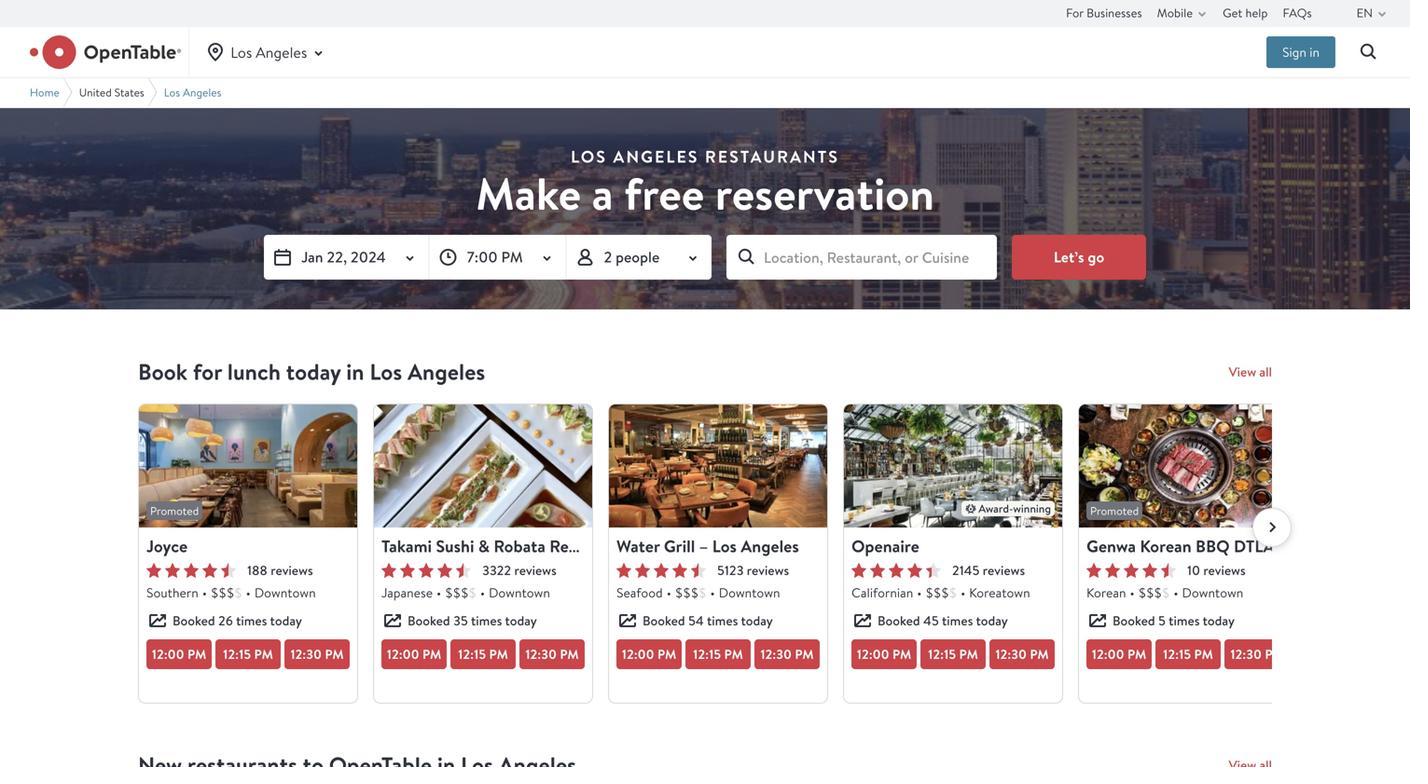 Task type: locate. For each thing, give the bounding box(es) containing it.
5 12:00 pm link from the left
[[1087, 640, 1152, 670]]

mobile button
[[1157, 0, 1214, 26]]

4.5 stars image
[[382, 564, 471, 578]]

12:00 down seafood
[[622, 646, 655, 664]]

12:30 pm down the koreatown
[[996, 646, 1049, 664]]

12:30 pm
[[290, 646, 344, 664], [526, 646, 579, 664], [761, 646, 814, 664], [996, 646, 1049, 664], [1231, 646, 1284, 664]]

$$$ for openaire
[[926, 584, 949, 602]]

korean up 10 in the right of the page
[[1140, 535, 1192, 558]]

booked 26 times today
[[173, 612, 302, 630]]

reviews right '188'
[[271, 562, 313, 580]]

3 booked from the left
[[643, 612, 685, 630]]

5 reviews from the left
[[1204, 562, 1246, 580]]

12:00 pm down booked 5 times today
[[1092, 646, 1147, 664]]

en
[[1357, 5, 1373, 21]]

10 reviews
[[1188, 562, 1246, 580]]

$ up booked 54 times today
[[699, 584, 707, 602]]

1 times from the left
[[236, 612, 267, 630]]

today down the "10 reviews"
[[1203, 612, 1235, 630]]

go
[[1088, 247, 1105, 267]]

3 $$$ $ from the left
[[675, 584, 707, 602]]

12:30 down booked 26 times today
[[290, 646, 322, 664]]

12:30 pm link down the koreatown
[[990, 640, 1055, 670]]

let's go button
[[1012, 235, 1147, 280]]

$ down 2145
[[949, 584, 957, 602]]

times right 45
[[942, 612, 973, 630]]

1 horizontal spatial in
[[1310, 43, 1320, 61]]

$ for takami sushi & robata restaurant
[[469, 584, 477, 602]]

2 12:00 from the left
[[387, 646, 419, 664]]

$$$ up 5
[[1139, 584, 1162, 602]]

angeles
[[256, 42, 307, 62], [183, 85, 221, 100], [613, 145, 699, 168], [408, 357, 485, 388], [741, 535, 799, 558]]

$$$ $ for genwa korean bbq dtla
[[1139, 584, 1170, 602]]

korean
[[1140, 535, 1192, 558], [1087, 584, 1127, 602]]

$$$ up 35
[[445, 584, 469, 602]]

2 promoted from the left
[[1091, 504, 1139, 519]]

$$$ up booked 45 times today
[[926, 584, 949, 602]]

4.6 stars image down genwa
[[1087, 564, 1176, 578]]

12:15 pm link for takami sushi & robata restaurant
[[451, 640, 516, 670]]

4 12:00 from the left
[[857, 646, 890, 664]]

booked left '26'
[[173, 612, 215, 630]]

5 $$$ from the left
[[1139, 584, 1162, 602]]

1 12:15 pm link from the left
[[216, 640, 281, 670]]

5 12:00 pm from the left
[[1092, 646, 1147, 664]]

12:30 pm for joyce
[[290, 646, 344, 664]]

2 people
[[604, 247, 660, 267]]

0 vertical spatial in
[[1310, 43, 1320, 61]]

4 downtown from the left
[[1183, 584, 1244, 602]]

12:30 down the koreatown
[[996, 646, 1027, 664]]

12:00 pm down californian
[[857, 646, 912, 664]]

12:15 for water grill – los angeles
[[693, 646, 721, 664]]

12:30 pm for genwa korean bbq dtla
[[1231, 646, 1284, 664]]

4.6 stars image down grill
[[617, 564, 706, 578]]

pm
[[501, 247, 523, 267], [187, 646, 206, 664], [254, 646, 273, 664], [325, 646, 344, 664], [423, 646, 442, 664], [489, 646, 508, 664], [560, 646, 579, 664], [658, 646, 677, 664], [724, 646, 743, 664], [795, 646, 814, 664], [893, 646, 912, 664], [960, 646, 979, 664], [1030, 646, 1049, 664], [1128, 646, 1147, 664], [1195, 646, 1214, 664], [1265, 646, 1284, 664]]

1 12:00 from the left
[[152, 646, 184, 664]]

5 12:15 from the left
[[1164, 646, 1192, 664]]

times right 5
[[1169, 612, 1200, 630]]

2 12:00 pm from the left
[[387, 646, 442, 664]]

4 12:30 from the left
[[996, 646, 1027, 664]]

None field
[[727, 235, 997, 280]]

12:30
[[290, 646, 322, 664], [526, 646, 557, 664], [761, 646, 792, 664], [996, 646, 1027, 664], [1231, 646, 1262, 664]]

downtown down 188 reviews at bottom
[[255, 584, 316, 602]]

$ up the booked 35 times today
[[469, 584, 477, 602]]

12:15 pm link for openaire
[[921, 640, 986, 670]]

12:15 pm for openaire
[[928, 646, 979, 664]]

4.6 stars image up southern at the bottom left of page
[[146, 564, 236, 578]]

0 horizontal spatial los angeles
[[164, 85, 221, 100]]

free
[[624, 163, 705, 224]]

$$$ for joyce
[[211, 584, 234, 602]]

3 reviews from the left
[[747, 562, 789, 580]]

3322 reviews
[[482, 562, 557, 580]]

water
[[617, 535, 660, 558]]

times right 54
[[707, 612, 738, 630]]

seafood
[[617, 584, 663, 602]]

1 horizontal spatial 4.6 stars image
[[617, 564, 706, 578]]

5 12:30 pm from the left
[[1231, 646, 1284, 664]]

12:15 pm for joyce
[[223, 646, 273, 664]]

12:30 for joyce
[[290, 646, 322, 664]]

make
[[476, 163, 581, 224]]

promoted for genwa korean bbq dtla
[[1091, 504, 1139, 519]]

2 4.6 stars image from the left
[[617, 564, 706, 578]]

times right 35
[[471, 612, 502, 630]]

3 $$$ from the left
[[675, 584, 699, 602]]

Please input a Location, Restaurant or Cuisine field
[[727, 235, 997, 280]]

times for joyce
[[236, 612, 267, 630]]

1 $$$ from the left
[[211, 584, 234, 602]]

times right '26'
[[236, 612, 267, 630]]

12:15 down booked 45 times today
[[928, 646, 956, 664]]

3 12:00 pm from the left
[[622, 646, 677, 664]]

12:15 pm down the booked 35 times today
[[458, 646, 508, 664]]

today down 3322 reviews
[[505, 612, 537, 630]]

4 12:15 pm from the left
[[928, 646, 979, 664]]

12:00 pm link down japanese
[[382, 640, 447, 670]]

12:00 pm down southern at the bottom left of page
[[152, 646, 206, 664]]

$$$ $ up 35
[[445, 584, 477, 602]]

united
[[79, 85, 112, 100]]

4 12:30 pm from the left
[[996, 646, 1049, 664]]

a photo of takami sushi & robata restaurant restaurant image
[[374, 405, 592, 528]]

today for 54
[[741, 612, 773, 630]]

californian
[[852, 584, 914, 602]]

angeles inside dropdown button
[[256, 42, 307, 62]]

12:00
[[152, 646, 184, 664], [387, 646, 419, 664], [622, 646, 655, 664], [857, 646, 890, 664], [1092, 646, 1125, 664]]

4 reviews from the left
[[983, 562, 1025, 580]]

12:15 for genwa korean bbq dtla
[[1164, 646, 1192, 664]]

$$$ $ for openaire
[[926, 584, 957, 602]]

12:15 pm link down booked 5 times today
[[1156, 640, 1221, 670]]

search icon image
[[1358, 41, 1381, 63]]

12:15 pm down booked 5 times today
[[1164, 646, 1214, 664]]

downtown for water grill – los angeles
[[719, 584, 780, 602]]

booked left 54
[[643, 612, 685, 630]]

12:15 down the booked 35 times today
[[458, 646, 486, 664]]

2 $$$ $ from the left
[[445, 584, 477, 602]]

times for takami sushi & robata restaurant
[[471, 612, 502, 630]]

12:00 down booked 5 times today
[[1092, 646, 1125, 664]]

12:30 pm down the booked 35 times today
[[526, 646, 579, 664]]

12:00 pm down japanese
[[387, 646, 442, 664]]

12:30 down booked 54 times today
[[761, 646, 792, 664]]

booked left 5
[[1113, 612, 1156, 630]]

12:00 down japanese
[[387, 646, 419, 664]]

12:30 down booked 5 times today
[[1231, 646, 1262, 664]]

1 downtown from the left
[[255, 584, 316, 602]]

12:30 pm link down booked 5 times today
[[1225, 640, 1290, 670]]

get help
[[1223, 5, 1268, 21]]

12:00 pm for openaire
[[857, 646, 912, 664]]

0 vertical spatial los angeles
[[231, 42, 307, 62]]

3 downtown from the left
[[719, 584, 780, 602]]

promoted up joyce
[[150, 504, 199, 519]]

today right lunch
[[286, 357, 341, 388]]

12:30 for takami sushi & robata restaurant
[[526, 646, 557, 664]]

5 times from the left
[[1169, 612, 1200, 630]]

12:30 down the booked 35 times today
[[526, 646, 557, 664]]

12:30 pm link down booked 54 times today
[[755, 640, 820, 670]]

1 12:15 from the left
[[223, 646, 251, 664]]

5123 reviews
[[717, 562, 789, 580]]

12:30 for genwa korean bbq dtla
[[1231, 646, 1262, 664]]

bbq
[[1196, 535, 1230, 558]]

los angeles link
[[164, 85, 221, 100]]

korean down genwa
[[1087, 584, 1127, 602]]

faqs button
[[1283, 0, 1312, 26]]

southern
[[146, 584, 199, 602]]

5 12:00 from the left
[[1092, 646, 1125, 664]]

12:15 pm link for joyce
[[216, 640, 281, 670]]

promoted up genwa
[[1091, 504, 1139, 519]]

2 12:00 pm link from the left
[[382, 640, 447, 670]]

$ up 5
[[1162, 584, 1170, 602]]

12:15 pm link down booked 26 times today
[[216, 640, 281, 670]]

4 12:15 from the left
[[928, 646, 956, 664]]

today down the 5123 reviews at the right of page
[[741, 612, 773, 630]]

restaurant
[[550, 535, 630, 558]]

promoted
[[150, 504, 199, 519], [1091, 504, 1139, 519]]

2024
[[351, 247, 386, 267]]

today for 26
[[270, 612, 302, 630]]

26
[[218, 612, 233, 630]]

downtown
[[255, 584, 316, 602], [489, 584, 550, 602], [719, 584, 780, 602], [1183, 584, 1244, 602]]

japanese
[[382, 584, 433, 602]]

12:30 pm down booked 54 times today
[[761, 646, 814, 664]]

12:15 down booked 5 times today
[[1164, 646, 1192, 664]]

people
[[616, 247, 660, 267]]

$$$ $ up '26'
[[211, 584, 242, 602]]

a photo of openaire restaurant image
[[844, 405, 1063, 528]]

4 $$$ $ from the left
[[926, 584, 957, 602]]

0 horizontal spatial promoted
[[150, 504, 199, 519]]

4 booked from the left
[[878, 612, 920, 630]]

12:30 pm for openaire
[[996, 646, 1049, 664]]

1 12:30 from the left
[[290, 646, 322, 664]]

12:00 pm down seafood
[[622, 646, 677, 664]]

12:00 pm link for genwa korean bbq dtla
[[1087, 640, 1152, 670]]

12:30 pm link down the booked 35 times today
[[520, 640, 585, 670]]

reviews down robata
[[514, 562, 557, 580]]

2 horizontal spatial 4.6 stars image
[[1087, 564, 1176, 578]]

downtown down the 5123 reviews at the right of page
[[719, 584, 780, 602]]

1 12:30 pm link from the left
[[285, 640, 350, 670]]

2 booked from the left
[[408, 612, 450, 630]]

2 12:30 from the left
[[526, 646, 557, 664]]

3 12:00 from the left
[[622, 646, 655, 664]]

jan
[[301, 247, 323, 267]]

0 horizontal spatial in
[[346, 357, 364, 388]]

today down the koreatown
[[976, 612, 1008, 630]]

12:15 for openaire
[[928, 646, 956, 664]]

3 4.6 stars image from the left
[[1087, 564, 1176, 578]]

4 12:00 pm from the left
[[857, 646, 912, 664]]

4 $ from the left
[[949, 584, 957, 602]]

12:00 down southern at the bottom left of page
[[152, 646, 184, 664]]

2 12:30 pm link from the left
[[520, 640, 585, 670]]

booked
[[173, 612, 215, 630], [408, 612, 450, 630], [643, 612, 685, 630], [878, 612, 920, 630], [1113, 612, 1156, 630]]

$ for openaire
[[949, 584, 957, 602]]

12:00 pm link down southern at the bottom left of page
[[146, 640, 212, 670]]

award-
[[979, 501, 1014, 517]]

1 vertical spatial in
[[346, 357, 364, 388]]

12:15 pm link down booked 45 times today
[[921, 640, 986, 670]]

for businesses
[[1066, 5, 1143, 21]]

home
[[30, 85, 60, 100]]

45
[[924, 612, 939, 630]]

$ up booked 26 times today
[[234, 584, 242, 602]]

1 horizontal spatial korean
[[1140, 535, 1192, 558]]

$$$ $ up booked 45 times today
[[926, 584, 957, 602]]

12:30 pm link
[[285, 640, 350, 670], [520, 640, 585, 670], [755, 640, 820, 670], [990, 640, 1055, 670], [1225, 640, 1290, 670]]

12:00 for openaire
[[857, 646, 890, 664]]

1 booked from the left
[[173, 612, 215, 630]]

12:30 pm link for joyce
[[285, 640, 350, 670]]

0 horizontal spatial 4.6 stars image
[[146, 564, 236, 578]]

4 12:00 pm link from the left
[[852, 640, 917, 670]]

in
[[1310, 43, 1320, 61], [346, 357, 364, 388]]

today down 188 reviews at bottom
[[270, 612, 302, 630]]

for
[[1066, 5, 1084, 21]]

$
[[234, 584, 242, 602], [469, 584, 477, 602], [699, 584, 707, 602], [949, 584, 957, 602], [1162, 584, 1170, 602]]

reviews right 5123
[[747, 562, 789, 580]]

7:00
[[467, 247, 498, 267]]

5 booked from the left
[[1113, 612, 1156, 630]]

12:00 pm link down californian
[[852, 640, 917, 670]]

los inside los angeles restaurants make a free reservation
[[571, 145, 607, 168]]

los
[[231, 42, 252, 62], [164, 85, 180, 100], [571, 145, 607, 168], [370, 357, 402, 388], [713, 535, 737, 558]]

3 12:30 pm link from the left
[[755, 640, 820, 670]]

5 12:30 from the left
[[1231, 646, 1262, 664]]

a photo of genwa korean bbq dtla restaurant image
[[1079, 405, 1298, 528]]

1 reviews from the left
[[271, 562, 313, 580]]

angeles inside los angeles restaurants make a free reservation
[[613, 145, 699, 168]]

5 $ from the left
[[1162, 584, 1170, 602]]

4 12:30 pm link from the left
[[990, 640, 1055, 670]]

a photo of joyce restaurant image
[[139, 405, 357, 528]]

los angeles restaurants make a free reservation
[[476, 145, 935, 224]]

12:15 pm down booked 26 times today
[[223, 646, 273, 664]]

4 times from the left
[[942, 612, 973, 630]]

2 downtown from the left
[[489, 584, 550, 602]]

2 12:15 pm from the left
[[458, 646, 508, 664]]

$$$ $ up 54
[[675, 584, 707, 602]]

22,
[[327, 247, 347, 267]]

12:00 pm link down seafood
[[617, 640, 682, 670]]

12:00 pm for joyce
[[152, 646, 206, 664]]

12:15 pm down booked 54 times today
[[693, 646, 743, 664]]

2 12:30 pm from the left
[[526, 646, 579, 664]]

4 12:15 pm link from the left
[[921, 640, 986, 670]]

times for water grill – los angeles
[[707, 612, 738, 630]]

12:30 pm down booked 5 times today
[[1231, 646, 1284, 664]]

12:30 pm for takami sushi & robata restaurant
[[526, 646, 579, 664]]

12:15 pm down booked 45 times today
[[928, 646, 979, 664]]

1 12:15 pm from the left
[[223, 646, 273, 664]]

$$$ $
[[211, 584, 242, 602], [445, 584, 477, 602], [675, 584, 707, 602], [926, 584, 957, 602], [1139, 584, 1170, 602]]

12:15 pm link for water grill – los angeles
[[686, 640, 751, 670]]

2 times from the left
[[471, 612, 502, 630]]

downtown down 3322 reviews
[[489, 584, 550, 602]]

los angeles inside dropdown button
[[231, 42, 307, 62]]

12:15 down booked 54 times today
[[693, 646, 721, 664]]

1 12:00 pm link from the left
[[146, 640, 212, 670]]

states
[[114, 85, 144, 100]]

12:15 pm link
[[216, 640, 281, 670], [451, 640, 516, 670], [686, 640, 751, 670], [921, 640, 986, 670], [1156, 640, 1221, 670]]

booked for openaire
[[878, 612, 920, 630]]

reviews for water grill – los angeles
[[747, 562, 789, 580]]

12:00 pm link down booked 5 times today
[[1087, 640, 1152, 670]]

3 12:15 pm from the left
[[693, 646, 743, 664]]

today for 45
[[976, 612, 1008, 630]]

downtown for joyce
[[255, 584, 316, 602]]

1 $ from the left
[[234, 584, 242, 602]]

12:00 down californian
[[857, 646, 890, 664]]

2 $ from the left
[[469, 584, 477, 602]]

downtown for takami sushi & robata restaurant
[[489, 584, 550, 602]]

genwa korean bbq dtla
[[1087, 535, 1275, 558]]

reviews for openaire
[[983, 562, 1025, 580]]

5 12:15 pm link from the left
[[1156, 640, 1221, 670]]

3 12:15 from the left
[[693, 646, 721, 664]]

12:15 pm for takami sushi & robata restaurant
[[458, 646, 508, 664]]

10
[[1188, 562, 1201, 580]]

3 12:30 pm from the left
[[761, 646, 814, 664]]

$$$ up '26'
[[211, 584, 234, 602]]

los angeles
[[231, 42, 307, 62], [164, 85, 221, 100]]

reviews
[[271, 562, 313, 580], [514, 562, 557, 580], [747, 562, 789, 580], [983, 562, 1025, 580], [1204, 562, 1246, 580]]

booked left 35
[[408, 612, 450, 630]]

booked for joyce
[[173, 612, 215, 630]]

2 12:15 pm link from the left
[[451, 640, 516, 670]]

businesses
[[1087, 5, 1143, 21]]

reviews for takami sushi & robata restaurant
[[514, 562, 557, 580]]

booked 45 times today
[[878, 612, 1008, 630]]

united states
[[79, 85, 144, 100]]

12:30 pm link for openaire
[[990, 640, 1055, 670]]

reviews down bbq
[[1204, 562, 1246, 580]]

reviews up the koreatown
[[983, 562, 1025, 580]]

booked left 45
[[878, 612, 920, 630]]

3 times from the left
[[707, 612, 738, 630]]

4.6 stars image
[[146, 564, 236, 578], [617, 564, 706, 578], [1087, 564, 1176, 578]]

joyce
[[146, 535, 188, 558]]

$$$ up 54
[[675, 584, 699, 602]]

12:30 pm down booked 26 times today
[[290, 646, 344, 664]]

for
[[193, 357, 222, 388]]

view
[[1229, 363, 1257, 381]]

downtown down the "10 reviews"
[[1183, 584, 1244, 602]]

3 $ from the left
[[699, 584, 707, 602]]

12:15 pm link down booked 54 times today
[[686, 640, 751, 670]]

3 12:00 pm link from the left
[[617, 640, 682, 670]]

1 $$$ $ from the left
[[211, 584, 242, 602]]

3 12:30 from the left
[[761, 646, 792, 664]]

3 12:15 pm link from the left
[[686, 640, 751, 670]]

12:00 pm
[[152, 646, 206, 664], [387, 646, 442, 664], [622, 646, 677, 664], [857, 646, 912, 664], [1092, 646, 1147, 664]]

$$$ for takami sushi & robata restaurant
[[445, 584, 469, 602]]

12:15 pm link down the booked 35 times today
[[451, 640, 516, 670]]

1 12:30 pm from the left
[[290, 646, 344, 664]]

188 reviews
[[247, 562, 313, 580]]

$$$ $ for takami sushi & robata restaurant
[[445, 584, 477, 602]]

4 $$$ from the left
[[926, 584, 949, 602]]

1 horizontal spatial los angeles
[[231, 42, 307, 62]]

12:15
[[223, 646, 251, 664], [458, 646, 486, 664], [693, 646, 721, 664], [928, 646, 956, 664], [1164, 646, 1192, 664]]

2 reviews from the left
[[514, 562, 557, 580]]

1 4.6 stars image from the left
[[146, 564, 236, 578]]

12:15 down booked 26 times today
[[223, 646, 251, 664]]

5 12:30 pm link from the left
[[1225, 640, 1290, 670]]

en button
[[1357, 0, 1394, 26]]

1 promoted from the left
[[150, 504, 199, 519]]

sign in
[[1283, 43, 1320, 61]]

5 $$$ $ from the left
[[1139, 584, 1170, 602]]

2 12:15 from the left
[[458, 646, 486, 664]]

5 12:15 pm from the left
[[1164, 646, 1214, 664]]

0 horizontal spatial korean
[[1087, 584, 1127, 602]]

a photo of water grill – los angeles restaurant image
[[609, 405, 828, 528]]

1 12:00 pm from the left
[[152, 646, 206, 664]]

a
[[592, 163, 614, 224]]

2 $$$ from the left
[[445, 584, 469, 602]]

12:30 for water grill – los angeles
[[761, 646, 792, 664]]

12:30 pm link for water grill – los angeles
[[755, 640, 820, 670]]

$$$ $ up 5
[[1139, 584, 1170, 602]]

booked for genwa korean bbq dtla
[[1113, 612, 1156, 630]]

1 horizontal spatial promoted
[[1091, 504, 1139, 519]]

12:30 pm link down booked 26 times today
[[285, 640, 350, 670]]



Task type: vqa. For each thing, say whether or not it's contained in the screenshot.
row group
no



Task type: describe. For each thing, give the bounding box(es) containing it.
12:00 pm link for joyce
[[146, 640, 212, 670]]

12:30 pm for water grill – los angeles
[[761, 646, 814, 664]]

1 vertical spatial korean
[[1087, 584, 1127, 602]]

view all
[[1229, 363, 1273, 381]]

view all link
[[1229, 363, 1273, 382]]

get help button
[[1223, 0, 1268, 26]]

booked 54 times today
[[643, 612, 773, 630]]

0 vertical spatial korean
[[1140, 535, 1192, 558]]

12:15 for joyce
[[223, 646, 251, 664]]

help
[[1246, 5, 1268, 21]]

booked for takami sushi & robata restaurant
[[408, 612, 450, 630]]

$$$ for water grill – los angeles
[[675, 584, 699, 602]]

12:00 pm for water grill – los angeles
[[622, 646, 677, 664]]

for businesses button
[[1066, 0, 1143, 26]]

jan 22, 2024 button
[[264, 235, 429, 280]]

5
[[1159, 612, 1166, 630]]

12:00 for joyce
[[152, 646, 184, 664]]

54
[[689, 612, 704, 630]]

booked for water grill – los angeles
[[643, 612, 685, 630]]

restaurants
[[705, 145, 840, 168]]

12:00 for water grill – los angeles
[[622, 646, 655, 664]]

12:00 for genwa korean bbq dtla
[[1092, 646, 1125, 664]]

reviews for genwa korean bbq dtla
[[1204, 562, 1246, 580]]

35
[[453, 612, 468, 630]]

12:00 for takami sushi & robata restaurant
[[387, 646, 419, 664]]

12:00 pm link for water grill – los angeles
[[617, 640, 682, 670]]

grill
[[664, 535, 695, 558]]

12:30 pm link for takami sushi & robata restaurant
[[520, 640, 585, 670]]

12:15 pm for water grill – los angeles
[[693, 646, 743, 664]]

award-winning
[[979, 501, 1051, 517]]

home link
[[30, 85, 60, 100]]

2
[[604, 247, 612, 267]]

takami sushi & robata restaurant
[[382, 535, 630, 558]]

4.6 stars image for water grill – los angeles
[[617, 564, 706, 578]]

sign in button
[[1267, 36, 1336, 68]]

12:30 pm link for genwa korean bbq dtla
[[1225, 640, 1290, 670]]

jan 22, 2024
[[301, 247, 386, 267]]

today for 35
[[505, 612, 537, 630]]

4.2 stars image
[[852, 564, 941, 578]]

promoted for joyce
[[150, 504, 199, 519]]

12:00 pm link for takami sushi & robata restaurant
[[382, 640, 447, 670]]

188
[[247, 562, 268, 580]]

downtown for genwa korean bbq dtla
[[1183, 584, 1244, 602]]

let's
[[1054, 247, 1085, 267]]

today for for
[[286, 357, 341, 388]]

book for lunch today in los angeles
[[138, 357, 485, 388]]

12:30 for openaire
[[996, 646, 1027, 664]]

lunch
[[227, 357, 281, 388]]

koreatown
[[970, 584, 1031, 602]]

1 vertical spatial los angeles
[[164, 85, 221, 100]]

12:00 pm for genwa korean bbq dtla
[[1092, 646, 1147, 664]]

$ for water grill – los angeles
[[699, 584, 707, 602]]

mobile
[[1157, 5, 1193, 21]]

today for 5
[[1203, 612, 1235, 630]]

genwa
[[1087, 535, 1136, 558]]

7:00 pm
[[467, 247, 523, 267]]

$ for genwa korean bbq dtla
[[1162, 584, 1170, 602]]

los inside dropdown button
[[231, 42, 252, 62]]

4.6 stars image for joyce
[[146, 564, 236, 578]]

reservation
[[715, 163, 935, 224]]

12:00 pm link for openaire
[[852, 640, 917, 670]]

dtla
[[1234, 535, 1275, 558]]

$$$ $ for joyce
[[211, 584, 242, 602]]

booked 5 times today
[[1113, 612, 1235, 630]]

12:15 pm for genwa korean bbq dtla
[[1164, 646, 1214, 664]]

water grill – los angeles
[[617, 535, 799, 558]]

takami
[[382, 535, 432, 558]]

3322
[[482, 562, 511, 580]]

sushi
[[436, 535, 474, 558]]

12:15 pm link for genwa korean bbq dtla
[[1156, 640, 1221, 670]]

2145
[[953, 562, 980, 580]]

let's go
[[1054, 247, 1105, 267]]

reviews for joyce
[[271, 562, 313, 580]]

los angeles button
[[204, 27, 330, 77]]

$$$ for genwa korean bbq dtla
[[1139, 584, 1162, 602]]

–
[[699, 535, 709, 558]]

opentable logo image
[[30, 35, 181, 69]]

robata
[[494, 535, 546, 558]]

$$$ $ for water grill – los angeles
[[675, 584, 707, 602]]

times for openaire
[[942, 612, 973, 630]]

sign
[[1283, 43, 1307, 61]]

faqs
[[1283, 5, 1312, 21]]

12:15 for takami sushi & robata restaurant
[[458, 646, 486, 664]]

5123
[[717, 562, 744, 580]]

booked 35 times today
[[408, 612, 537, 630]]

book
[[138, 357, 188, 388]]

openaire
[[852, 535, 920, 558]]

2145 reviews
[[953, 562, 1025, 580]]

&
[[478, 535, 490, 558]]

12:00 pm for takami sushi & robata restaurant
[[387, 646, 442, 664]]

all
[[1260, 363, 1273, 381]]

in inside button
[[1310, 43, 1320, 61]]

$ for joyce
[[234, 584, 242, 602]]

times for genwa korean bbq dtla
[[1169, 612, 1200, 630]]

4.6 stars image for genwa korean bbq dtla
[[1087, 564, 1176, 578]]

get
[[1223, 5, 1243, 21]]

winning
[[1014, 501, 1051, 517]]



